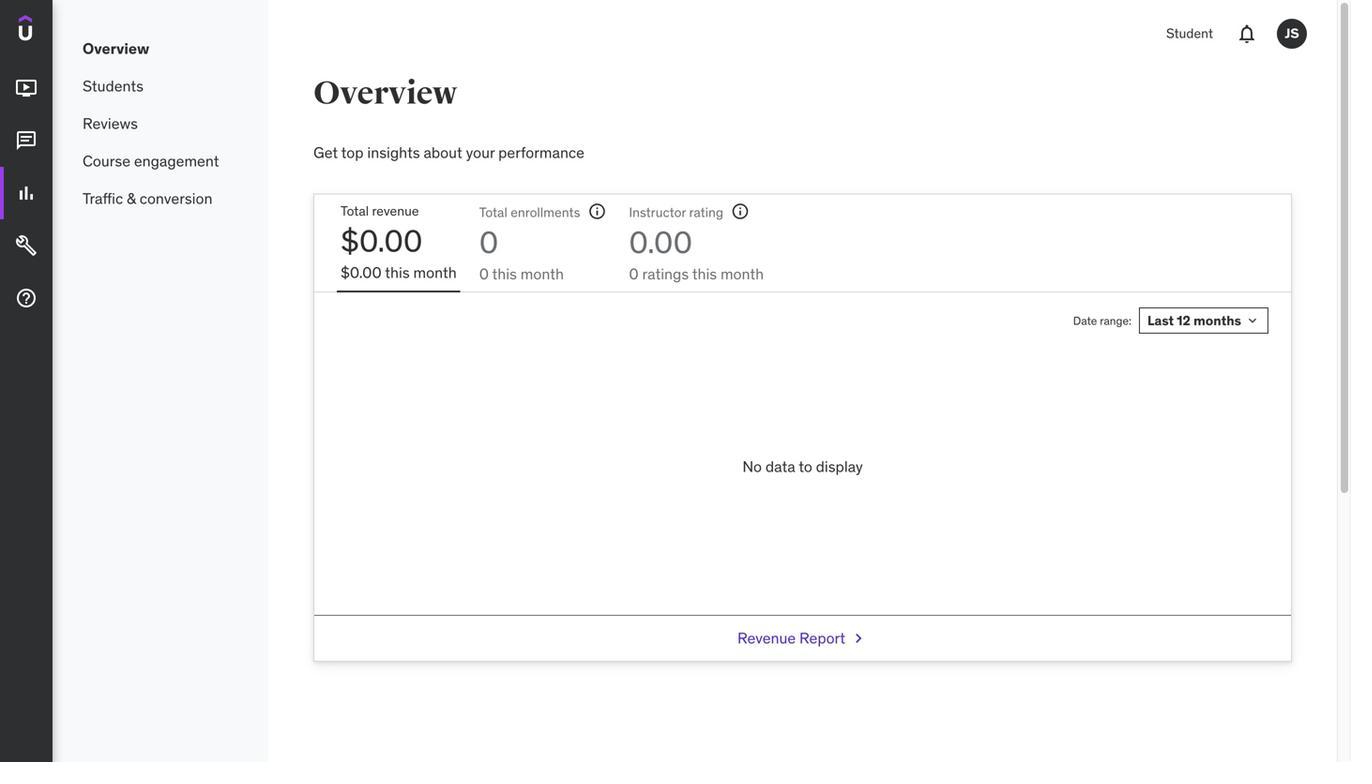 Task type: vqa. For each thing, say whether or not it's contained in the screenshot.
Students
yes



Task type: describe. For each thing, give the bounding box(es) containing it.
date range:
[[1073, 314, 1132, 328]]

2 $0.00 from the top
[[341, 263, 382, 282]]

overview link
[[53, 30, 268, 68]]

enrollment
[[511, 204, 574, 221]]

total revenue $0.00 $0.00 this month
[[341, 203, 457, 282]]

date
[[1073, 314, 1097, 328]]

traffic & conversion link
[[53, 180, 268, 218]]

ratings
[[642, 264, 689, 284]]

0.00
[[629, 224, 692, 261]]

0 vertical spatial overview
[[83, 39, 149, 58]]

reviews link
[[53, 105, 268, 143]]

0 for 0.00
[[629, 264, 639, 284]]

instructor ratin
[[629, 204, 716, 221]]

get top insights about your performance
[[313, 143, 584, 162]]

month inside the 0.00 0 ratings this month
[[721, 264, 764, 284]]

revenue
[[737, 629, 796, 648]]

no data to display
[[742, 457, 863, 477]]

to
[[799, 457, 812, 477]]

display
[[816, 457, 863, 477]]

course engagement link
[[53, 143, 268, 180]]

js
[[1285, 25, 1299, 42]]

total enrollment
[[479, 204, 574, 221]]

students link
[[53, 68, 268, 105]]

instructor
[[629, 204, 686, 221]]

last 12 months button
[[1139, 308, 1269, 334]]

last 12 months
[[1147, 312, 1241, 329]]

this inside the 0.00 0 ratings this month
[[692, 264, 717, 284]]

js link
[[1269, 11, 1314, 56]]

revenue report link
[[737, 617, 868, 662]]

reviews
[[83, 114, 138, 133]]

students
[[83, 76, 144, 96]]

1 medium image from the top
[[15, 77, 38, 100]]

month inside 0 0 this month
[[521, 264, 564, 284]]



Task type: locate. For each thing, give the bounding box(es) containing it.
course engagement
[[83, 151, 219, 171]]

top
[[341, 143, 364, 162]]

overview up insights
[[313, 74, 457, 113]]

this down total enrollment
[[492, 264, 517, 284]]

total for total revenue $0.00 $0.00 this month
[[341, 203, 369, 219]]

traffic & conversion
[[83, 189, 212, 208]]

12
[[1177, 312, 1191, 329]]

revenue report
[[737, 629, 845, 648]]

range:
[[1100, 314, 1132, 328]]

2 medium image from the top
[[15, 287, 38, 310]]

0 horizontal spatial this
[[385, 263, 410, 282]]

1 vertical spatial medium image
[[15, 287, 38, 310]]

small image
[[849, 630, 868, 649]]

1 $0.00 from the top
[[341, 222, 423, 260]]

udemy image
[[19, 15, 104, 47]]

month down get info icon
[[721, 264, 764, 284]]

performance
[[498, 143, 584, 162]]

0 vertical spatial $0.00
[[341, 222, 423, 260]]

data
[[765, 457, 795, 477]]

overview
[[83, 39, 149, 58], [313, 74, 457, 113]]

about
[[424, 143, 462, 162]]

2 medium image from the top
[[15, 130, 38, 152]]

1 horizontal spatial total
[[479, 204, 507, 221]]

this right ratings
[[692, 264, 717, 284]]

0.00 0 ratings this month
[[629, 224, 764, 284]]

0 vertical spatial medium image
[[15, 182, 38, 205]]

0 horizontal spatial total
[[341, 203, 369, 219]]

&
[[127, 189, 136, 208]]

this inside the "total revenue $0.00 $0.00 this month"
[[385, 263, 410, 282]]

2 vertical spatial medium image
[[15, 235, 38, 257]]

your
[[466, 143, 495, 162]]

insights
[[367, 143, 420, 162]]

month
[[413, 263, 457, 282], [521, 264, 564, 284], [721, 264, 764, 284]]

medium image
[[15, 182, 38, 205], [15, 287, 38, 310]]

0 horizontal spatial month
[[413, 263, 457, 282]]

month inside the "total revenue $0.00 $0.00 this month"
[[413, 263, 457, 282]]

this inside 0 0 this month
[[492, 264, 517, 284]]

no
[[742, 457, 762, 477]]

1 vertical spatial medium image
[[15, 130, 38, 152]]

course
[[83, 151, 130, 171]]

total left 'revenue'
[[341, 203, 369, 219]]

total for total enrollment
[[479, 204, 507, 221]]

report
[[799, 629, 845, 648]]

get info image
[[731, 202, 750, 221]]

student
[[1166, 25, 1213, 42]]

medium image
[[15, 77, 38, 100], [15, 130, 38, 152], [15, 235, 38, 257]]

overview up "students"
[[83, 39, 149, 58]]

0 inside the 0.00 0 ratings this month
[[629, 264, 639, 284]]

0 vertical spatial medium image
[[15, 77, 38, 100]]

conversion
[[140, 189, 212, 208]]

traffic
[[83, 189, 123, 208]]

s
[[574, 204, 580, 221]]

1 vertical spatial overview
[[313, 74, 457, 113]]

this down 'revenue'
[[385, 263, 410, 282]]

1 horizontal spatial overview
[[313, 74, 457, 113]]

month down enrollment
[[521, 264, 564, 284]]

last
[[1147, 312, 1174, 329]]

month down 'revenue'
[[413, 263, 457, 282]]

0
[[479, 224, 498, 261], [479, 264, 489, 284], [629, 264, 639, 284]]

1 horizontal spatial month
[[521, 264, 564, 284]]

0 for 0
[[479, 264, 489, 284]]

0 horizontal spatial overview
[[83, 39, 149, 58]]

revenue
[[372, 203, 419, 219]]

0 0 this month
[[479, 224, 564, 284]]

3 medium image from the top
[[15, 235, 38, 257]]

1 vertical spatial $0.00
[[341, 263, 382, 282]]

student link
[[1155, 11, 1224, 56]]

months
[[1194, 312, 1241, 329]]

$0.00
[[341, 222, 423, 260], [341, 263, 382, 282]]

total inside the "total revenue $0.00 $0.00 this month"
[[341, 203, 369, 219]]

xsmall image
[[1245, 314, 1260, 329]]

this
[[385, 263, 410, 282], [492, 264, 517, 284], [692, 264, 717, 284]]

get info image
[[588, 202, 606, 221]]

2 horizontal spatial this
[[692, 264, 717, 284]]

ratin
[[689, 204, 716, 221]]

1 medium image from the top
[[15, 182, 38, 205]]

total left enrollment
[[479, 204, 507, 221]]

2 horizontal spatial month
[[721, 264, 764, 284]]

1 horizontal spatial this
[[492, 264, 517, 284]]

notifications image
[[1236, 23, 1258, 45]]

total
[[341, 203, 369, 219], [479, 204, 507, 221]]

get
[[313, 143, 338, 162]]

engagement
[[134, 151, 219, 171]]

g
[[716, 204, 723, 221]]



